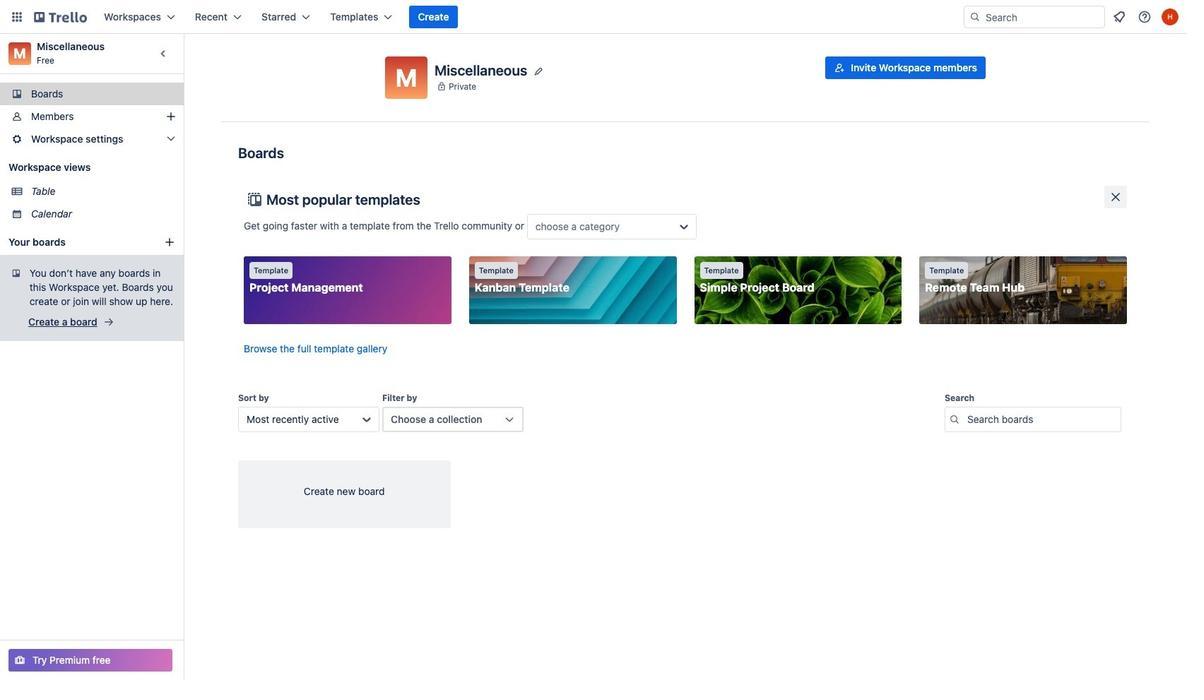 Task type: vqa. For each thing, say whether or not it's contained in the screenshot.
Search icon
yes



Task type: describe. For each thing, give the bounding box(es) containing it.
workspace navigation collapse icon image
[[154, 44, 174, 64]]

primary element
[[0, 0, 1188, 34]]

Search field
[[981, 7, 1105, 27]]

howard (howard38800628) image
[[1163, 8, 1179, 25]]

your boards with 0 items element
[[8, 234, 157, 251]]

search image
[[970, 11, 981, 23]]

add board image
[[164, 237, 175, 248]]



Task type: locate. For each thing, give the bounding box(es) containing it.
open information menu image
[[1138, 10, 1153, 24]]

Search boards text field
[[945, 407, 1122, 433]]

back to home image
[[34, 6, 87, 28]]

0 notifications image
[[1112, 8, 1129, 25]]



